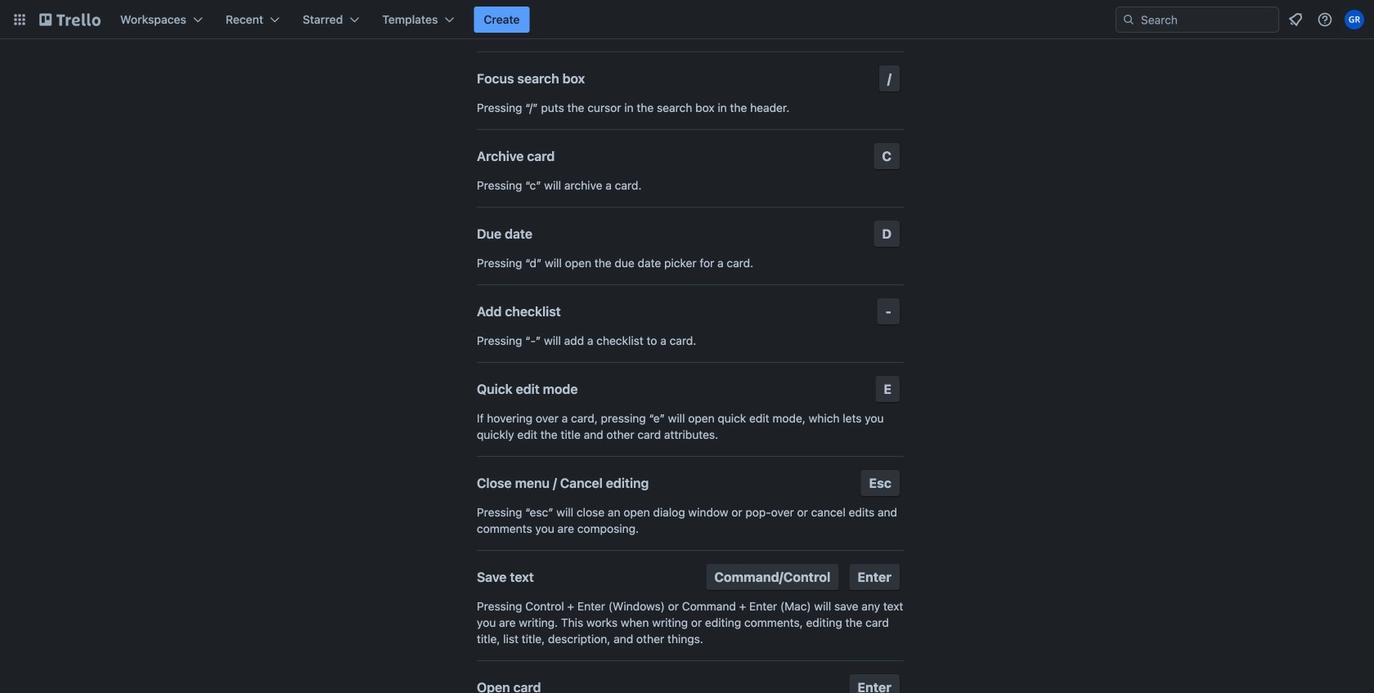 Task type: locate. For each thing, give the bounding box(es) containing it.
primary element
[[0, 0, 1374, 39]]

search image
[[1122, 13, 1135, 26]]

back to home image
[[39, 7, 101, 33]]

Search field
[[1116, 7, 1279, 33]]



Task type: vqa. For each thing, say whether or not it's contained in the screenshot.
0 Notifications icon at the right top
yes



Task type: describe. For each thing, give the bounding box(es) containing it.
greg robinson (gregrobinson96) image
[[1345, 10, 1364, 29]]

0 notifications image
[[1286, 10, 1305, 29]]

open information menu image
[[1317, 11, 1333, 28]]



